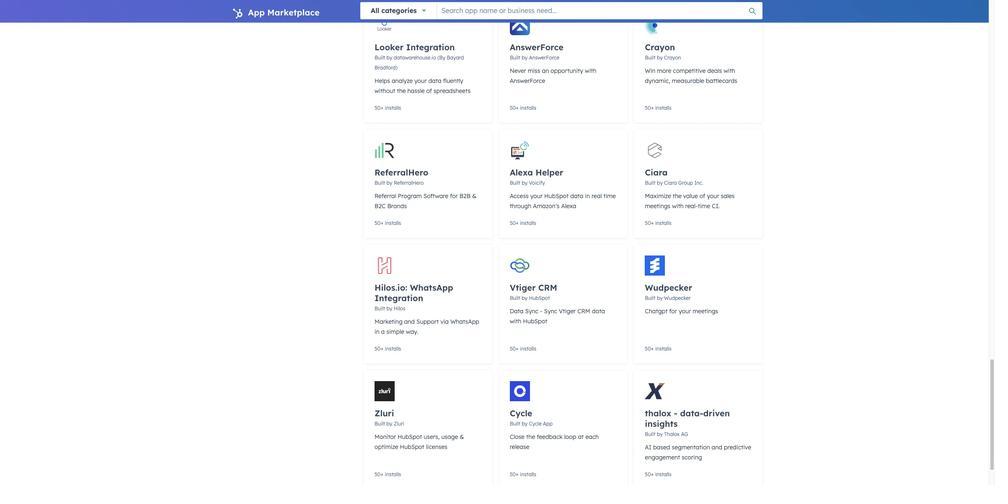 Task type: describe. For each thing, give the bounding box(es) containing it.
built inside "ciara built by ciara group inc."
[[645, 180, 656, 186]]

by inside hilos.io: whatsapp integration built by hilos
[[387, 305, 392, 312]]

access your hubspot data in real time through amazon's alexa
[[510, 192, 616, 210]]

an
[[542, 67, 549, 75]]

by inside zluri built by zluri
[[387, 421, 392, 427]]

50 + installs for vtiger crm
[[510, 346, 536, 352]]

built inside thalox - data-driven insights built by thalox ag
[[645, 431, 656, 437]]

miss
[[528, 67, 540, 75]]

installs for crayon
[[655, 105, 672, 111]]

hilos.io:
[[375, 282, 407, 293]]

+ for crayon
[[651, 105, 654, 111]]

win more competitive deals with dynamic, measurable battlecards
[[645, 67, 737, 85]]

50 for hilos.io: whatsapp integration
[[375, 346, 381, 352]]

loop
[[564, 433, 576, 441]]

by inside referralhero built by referralhero
[[387, 180, 392, 186]]

thalox - data-driven insights built by thalox ag
[[645, 408, 730, 437]]

integration inside hilos.io: whatsapp integration built by hilos
[[375, 293, 423, 303]]

+ for alexa helper
[[516, 220, 519, 226]]

ciara built by ciara group inc.
[[645, 167, 703, 186]]

1 vertical spatial crayon
[[664, 54, 681, 61]]

chatgpt
[[645, 308, 668, 315]]

data
[[510, 308, 524, 315]]

installs for ciara
[[655, 220, 672, 226]]

answerforce built by answerforce
[[510, 42, 564, 61]]

real-
[[685, 202, 698, 210]]

ai based segmentation and predictive engagement scoring
[[645, 444, 751, 461]]

vtiger inside data sync - sync vtiger crm data with hubspot
[[559, 308, 576, 315]]

50 for wudpecker
[[645, 346, 651, 352]]

- inside data sync - sync vtiger crm data with hubspot
[[540, 308, 542, 315]]

by inside answerforce built by answerforce
[[522, 54, 528, 61]]

predictive
[[724, 444, 751, 451]]

0 vertical spatial crayon
[[645, 42, 675, 52]]

opportunity
[[551, 67, 583, 75]]

maximize the value of your sales meetings with real-time ci.
[[645, 192, 735, 210]]

50 for cycle
[[510, 471, 516, 478]]

referral
[[375, 192, 396, 200]]

competitive
[[673, 67, 706, 75]]

dynamic,
[[645, 77, 670, 85]]

answerforce inside answerforce built by answerforce
[[529, 54, 559, 61]]

ag
[[681, 431, 688, 437]]

2 sync from the left
[[544, 308, 557, 315]]

50 + installs for alexa helper
[[510, 220, 536, 226]]

50 for referralhero
[[375, 220, 381, 226]]

simple
[[386, 328, 404, 336]]

ci.
[[712, 202, 720, 210]]

your inside helps analyze your data fluently without the hassle of spreadsheets
[[414, 77, 427, 85]]

50 for alexa helper
[[510, 220, 516, 226]]

software
[[424, 192, 448, 200]]

for inside referral program software for b2b & b2c brands
[[450, 192, 458, 200]]

your inside access your hubspot data in real time through amazon's alexa
[[530, 192, 543, 200]]

wudpecker built by wudpecker
[[645, 282, 692, 301]]

alexa inside alexa helper built by voicify
[[510, 167, 533, 178]]

built inside answerforce built by answerforce
[[510, 54, 520, 61]]

referral program software for b2b & b2c brands
[[375, 192, 476, 210]]

app inside cycle built by cycle app
[[543, 421, 553, 427]]

+ for ciara
[[651, 220, 654, 226]]

monitor hubspot users, usage & optimize hubspot licenses
[[375, 433, 464, 451]]

marketplace
[[267, 7, 320, 18]]

segmentation
[[672, 444, 710, 451]]

app marketplace
[[248, 7, 320, 18]]

installs for vtiger crm
[[520, 346, 536, 352]]

built inside wudpecker built by wudpecker
[[645, 295, 656, 301]]

zluri built by zluri
[[375, 408, 404, 427]]

50 + installs for hilos.io: whatsapp integration
[[375, 346, 401, 352]]

hubspot inside access your hubspot data in real time through amazon's alexa
[[544, 192, 569, 200]]

crm inside vtiger crm built by hubspot
[[538, 282, 557, 293]]

a
[[381, 328, 385, 336]]

marketing
[[375, 318, 403, 326]]

feedback
[[537, 433, 563, 441]]

with inside win more competitive deals with dynamic, measurable battlecards
[[724, 67, 735, 75]]

1 sync from the left
[[525, 308, 539, 315]]

without
[[375, 87, 395, 95]]

0 vertical spatial ciara
[[645, 167, 668, 178]]

+ for thalox - data-driven insights
[[651, 471, 654, 478]]

by inside alexa helper built by voicify
[[522, 180, 528, 186]]

with inside never miss an opportunity with answerforce
[[585, 67, 597, 75]]

scoring
[[682, 454, 702, 461]]

sales
[[721, 192, 735, 200]]

hubspot down the users, on the bottom left
[[400, 443, 424, 451]]

through
[[510, 202, 531, 210]]

with inside maximize the value of your sales meetings with real-time ci.
[[672, 202, 684, 210]]

helper
[[536, 167, 563, 178]]

ai
[[645, 444, 652, 451]]

50 for crayon
[[645, 105, 651, 111]]

1 vertical spatial ciara
[[664, 180, 677, 186]]

helps analyze your data fluently without the hassle of spreadsheets
[[375, 77, 471, 95]]

crayon built by crayon
[[645, 42, 681, 61]]

never miss an opportunity with answerforce
[[510, 67, 597, 85]]

never
[[510, 67, 526, 75]]

amazon's
[[533, 202, 560, 210]]

installs for looker integration
[[385, 105, 401, 111]]

50 for zluri
[[375, 471, 381, 478]]

integration inside looker integration built by datawarehouse.io (by bayard bradford)
[[406, 42, 455, 52]]

built inside looker integration built by datawarehouse.io (by bayard bradford)
[[375, 54, 385, 61]]

fluently
[[443, 77, 463, 85]]

alexa inside access your hubspot data in real time through amazon's alexa
[[561, 202, 576, 210]]

hassle
[[408, 87, 425, 95]]

and inside marketing and support via whatsapp in a simple way.
[[404, 318, 415, 326]]

Search app name or business need... search field
[[437, 2, 763, 19]]

release
[[510, 443, 529, 451]]

categories
[[381, 6, 417, 15]]

hilos
[[394, 305, 405, 312]]

whatsapp inside marketing and support via whatsapp in a simple way.
[[450, 318, 479, 326]]

answerforce inside never miss an opportunity with answerforce
[[510, 77, 545, 85]]

based
[[653, 444, 670, 451]]

50 for ciara
[[645, 220, 651, 226]]

users,
[[424, 433, 440, 441]]

close the feedback loop at each release
[[510, 433, 599, 451]]

0 vertical spatial answerforce
[[510, 42, 564, 52]]

wudpecker inside wudpecker built by wudpecker
[[664, 295, 691, 301]]

maximize
[[645, 192, 671, 200]]

50 for thalox - data-driven insights
[[645, 471, 651, 478]]

bradford)
[[375, 65, 398, 71]]

50 + installs for wudpecker
[[645, 346, 672, 352]]

by inside vtiger crm built by hubspot
[[522, 295, 528, 301]]

50 + installs for crayon
[[645, 105, 672, 111]]

datawarehouse.io
[[394, 54, 436, 61]]

1 vertical spatial for
[[669, 308, 677, 315]]

0 vertical spatial referralhero
[[375, 167, 428, 178]]

0 vertical spatial cycle
[[510, 408, 532, 419]]

chatgpt for your meetings
[[645, 308, 718, 315]]

way.
[[406, 328, 418, 336]]

real
[[592, 192, 602, 200]]

win
[[645, 67, 656, 75]]

meetings inside maximize the value of your sales meetings with real-time ci.
[[645, 202, 670, 210]]

hubspot left the users, on the bottom left
[[398, 433, 422, 441]]

optimize
[[375, 443, 398, 451]]

built inside zluri built by zluri
[[375, 421, 385, 427]]

your down wudpecker built by wudpecker
[[679, 308, 691, 315]]

b2b
[[460, 192, 471, 200]]

all
[[371, 6, 379, 15]]

support
[[417, 318, 439, 326]]

with inside data sync - sync vtiger crm data with hubspot
[[510, 318, 521, 325]]

of inside helps analyze your data fluently without the hassle of spreadsheets
[[426, 87, 432, 95]]

50 + installs for looker integration
[[375, 105, 401, 111]]

0 vertical spatial wudpecker
[[645, 282, 692, 293]]

50 for answerforce
[[510, 105, 516, 111]]

installs for wudpecker
[[655, 346, 672, 352]]

installs for answerforce
[[520, 105, 536, 111]]

group
[[678, 180, 693, 186]]

installs for cycle
[[520, 471, 536, 478]]

measurable
[[672, 77, 704, 85]]

50 + installs for thalox - data-driven insights
[[645, 471, 672, 478]]



Task type: locate. For each thing, give the bounding box(es) containing it.
each
[[585, 433, 599, 441]]

2 vertical spatial answerforce
[[510, 77, 545, 85]]

50 down optimize
[[375, 471, 381, 478]]

0 horizontal spatial meetings
[[645, 202, 670, 210]]

1 vertical spatial of
[[700, 192, 705, 200]]

+ down release
[[516, 471, 519, 478]]

built up ai
[[645, 431, 656, 437]]

1 vertical spatial cycle
[[529, 421, 542, 427]]

built
[[375, 54, 385, 61], [510, 54, 520, 61], [645, 54, 656, 61], [375, 180, 385, 186], [510, 180, 520, 186], [645, 180, 656, 186], [510, 295, 520, 301], [645, 295, 656, 301], [375, 305, 385, 312], [375, 421, 385, 427], [510, 421, 520, 427], [645, 431, 656, 437]]

0 vertical spatial time
[[604, 192, 616, 200]]

- inside thalox - data-driven insights built by thalox ag
[[674, 408, 678, 419]]

1 horizontal spatial of
[[700, 192, 705, 200]]

analyze
[[392, 77, 413, 85]]

installs for thalox - data-driven insights
[[655, 471, 672, 478]]

data sync - sync vtiger crm data with hubspot
[[510, 308, 605, 325]]

of inside maximize the value of your sales meetings with real-time ci.
[[700, 192, 705, 200]]

50 + installs down the maximize
[[645, 220, 672, 226]]

alexa helper built by voicify
[[510, 167, 563, 186]]

by left hilos
[[387, 305, 392, 312]]

+ down 'chatgpt'
[[651, 346, 654, 352]]

+
[[381, 105, 384, 111], [516, 105, 519, 111], [651, 105, 654, 111], [381, 220, 384, 226], [516, 220, 519, 226], [651, 220, 654, 226], [381, 346, 384, 352], [516, 346, 519, 352], [651, 346, 654, 352], [381, 471, 384, 478], [516, 471, 519, 478], [651, 471, 654, 478]]

50 down without
[[375, 105, 381, 111]]

value
[[683, 192, 698, 200]]

0 horizontal spatial crm
[[538, 282, 557, 293]]

close
[[510, 433, 525, 441]]

data for integration
[[428, 77, 441, 85]]

+ for zluri
[[381, 471, 384, 478]]

referralhero built by referralhero
[[375, 167, 428, 186]]

driven
[[703, 408, 730, 419]]

1 horizontal spatial time
[[698, 202, 710, 210]]

by inside crayon built by crayon
[[657, 54, 663, 61]]

hubspot
[[544, 192, 569, 200], [529, 295, 550, 301], [523, 318, 547, 325], [398, 433, 422, 441], [400, 443, 424, 451]]

50 + installs down the engagement
[[645, 471, 672, 478]]

& inside monitor hubspot users, usage & optimize hubspot licenses
[[460, 433, 464, 441]]

the inside helps analyze your data fluently without the hassle of spreadsheets
[[397, 87, 406, 95]]

1 horizontal spatial sync
[[544, 308, 557, 315]]

built up never
[[510, 54, 520, 61]]

+ for answerforce
[[516, 105, 519, 111]]

installs down without
[[385, 105, 401, 111]]

looker
[[375, 42, 404, 52]]

1 horizontal spatial &
[[472, 192, 476, 200]]

battlecards
[[706, 77, 737, 85]]

1 vertical spatial time
[[698, 202, 710, 210]]

50 down 'chatgpt'
[[645, 346, 651, 352]]

vtiger crm built by hubspot
[[510, 282, 557, 301]]

via
[[440, 318, 449, 326]]

your inside maximize the value of your sales meetings with real-time ci.
[[707, 192, 719, 200]]

1 vertical spatial wudpecker
[[664, 295, 691, 301]]

0 horizontal spatial data
[[428, 77, 441, 85]]

by up 'chatgpt'
[[657, 295, 663, 301]]

the
[[397, 87, 406, 95], [673, 192, 682, 200], [526, 433, 535, 441]]

and up way.
[[404, 318, 415, 326]]

50 + installs down never
[[510, 105, 536, 111]]

at
[[578, 433, 584, 441]]

50 + installs down release
[[510, 471, 536, 478]]

1 vertical spatial whatsapp
[[450, 318, 479, 326]]

installs down brands
[[385, 220, 401, 226]]

spreadsheets
[[434, 87, 471, 95]]

by up monitor
[[387, 421, 392, 427]]

time left ci.
[[698, 202, 710, 210]]

+ down the engagement
[[651, 471, 654, 478]]

hilos.io: whatsapp integration built by hilos
[[375, 282, 453, 312]]

referralhero
[[375, 167, 428, 178], [394, 180, 424, 186]]

thalox
[[664, 431, 680, 437]]

installs for zluri
[[385, 471, 401, 478]]

built up 'chatgpt'
[[645, 295, 656, 301]]

+ for wudpecker
[[651, 346, 654, 352]]

2 vertical spatial data
[[592, 308, 605, 315]]

the for ciara
[[673, 192, 682, 200]]

0 horizontal spatial of
[[426, 87, 432, 95]]

+ for referralhero
[[381, 220, 384, 226]]

installs down simple
[[385, 346, 401, 352]]

answerforce up "an"
[[529, 54, 559, 61]]

time inside maximize the value of your sales meetings with real-time ci.
[[698, 202, 710, 210]]

0 vertical spatial -
[[540, 308, 542, 315]]

1 vertical spatial -
[[674, 408, 678, 419]]

wudpecker up chatgpt for your meetings
[[664, 295, 691, 301]]

the down analyze
[[397, 87, 406, 95]]

by up never
[[522, 54, 528, 61]]

the inside maximize the value of your sales meetings with real-time ci.
[[673, 192, 682, 200]]

insights
[[645, 419, 678, 429]]

the inside close the feedback loop at each release
[[526, 433, 535, 441]]

built inside referralhero built by referralhero
[[375, 180, 385, 186]]

installs down the maximize
[[655, 220, 672, 226]]

0 vertical spatial meetings
[[645, 202, 670, 210]]

crm inside data sync - sync vtiger crm data with hubspot
[[577, 308, 590, 315]]

installs for alexa helper
[[520, 220, 536, 226]]

0 horizontal spatial the
[[397, 87, 406, 95]]

0 horizontal spatial time
[[604, 192, 616, 200]]

0 vertical spatial in
[[585, 192, 590, 200]]

cycle built by cycle app
[[510, 408, 553, 427]]

all categories button
[[360, 2, 437, 19]]

built inside cycle built by cycle app
[[510, 421, 520, 427]]

licenses
[[426, 443, 448, 451]]

+ for looker integration
[[381, 105, 384, 111]]

usage
[[441, 433, 458, 441]]

0 vertical spatial of
[[426, 87, 432, 95]]

0 horizontal spatial sync
[[525, 308, 539, 315]]

50 + installs down 'chatgpt'
[[645, 346, 672, 352]]

1 horizontal spatial crm
[[577, 308, 590, 315]]

0 vertical spatial and
[[404, 318, 415, 326]]

0 vertical spatial &
[[472, 192, 476, 200]]

app left marketplace
[[248, 7, 265, 18]]

for right 'chatgpt'
[[669, 308, 677, 315]]

by inside wudpecker built by wudpecker
[[657, 295, 663, 301]]

cycle up feedback
[[529, 421, 542, 427]]

and
[[404, 318, 415, 326], [712, 444, 722, 451]]

ciara left group
[[664, 180, 677, 186]]

your up hassle
[[414, 77, 427, 85]]

built inside hilos.io: whatsapp integration built by hilos
[[375, 305, 385, 312]]

in left "a" at the bottom left of the page
[[375, 328, 380, 336]]

your up ci.
[[707, 192, 719, 200]]

0 vertical spatial crm
[[538, 282, 557, 293]]

0 horizontal spatial and
[[404, 318, 415, 326]]

& right the b2b on the left of the page
[[472, 192, 476, 200]]

2 vertical spatial the
[[526, 433, 535, 441]]

in inside marketing and support via whatsapp in a simple way.
[[375, 328, 380, 336]]

sync down vtiger crm built by hubspot
[[544, 308, 557, 315]]

1 vertical spatial answerforce
[[529, 54, 559, 61]]

2 horizontal spatial the
[[673, 192, 682, 200]]

1 horizontal spatial vtiger
[[559, 308, 576, 315]]

installs for referralhero
[[385, 220, 401, 226]]

installs for hilos.io: whatsapp integration
[[385, 346, 401, 352]]

app up feedback
[[543, 421, 553, 427]]

built up 'marketing'
[[375, 305, 385, 312]]

50 for looker integration
[[375, 105, 381, 111]]

by up referral
[[387, 180, 392, 186]]

1 vertical spatial meetings
[[693, 308, 718, 315]]

whatsapp right via
[[450, 318, 479, 326]]

1 horizontal spatial -
[[674, 408, 678, 419]]

and inside ai based segmentation and predictive engagement scoring
[[712, 444, 722, 451]]

sync right the data
[[525, 308, 539, 315]]

inc.
[[694, 180, 703, 186]]

50 for vtiger crm
[[510, 346, 516, 352]]

50 + installs down without
[[375, 105, 401, 111]]

2 horizontal spatial data
[[592, 308, 605, 315]]

by up the data
[[522, 295, 528, 301]]

in left real
[[585, 192, 590, 200]]

built inside crayon built by crayon
[[645, 54, 656, 61]]

all categories
[[371, 6, 417, 15]]

with
[[585, 67, 597, 75], [724, 67, 735, 75], [672, 202, 684, 210], [510, 318, 521, 325]]

ciara up the maximize
[[645, 167, 668, 178]]

+ for cycle
[[516, 471, 519, 478]]

installs down 'chatgpt'
[[655, 346, 672, 352]]

alexa
[[510, 167, 533, 178], [561, 202, 576, 210]]

1 vertical spatial and
[[712, 444, 722, 451]]

helps
[[375, 77, 390, 85]]

1 vertical spatial in
[[375, 328, 380, 336]]

whatsapp up support
[[410, 282, 453, 293]]

for
[[450, 192, 458, 200], [669, 308, 677, 315]]

1 horizontal spatial alexa
[[561, 202, 576, 210]]

1 horizontal spatial the
[[526, 433, 535, 441]]

50 down the data
[[510, 346, 516, 352]]

built up the data
[[510, 295, 520, 301]]

+ down the data
[[516, 346, 519, 352]]

vtiger inside vtiger crm built by hubspot
[[510, 282, 536, 293]]

1 vertical spatial alexa
[[561, 202, 576, 210]]

+ for hilos.io: whatsapp integration
[[381, 346, 384, 352]]

0 vertical spatial app
[[248, 7, 265, 18]]

whatsapp inside hilos.io: whatsapp integration built by hilos
[[410, 282, 453, 293]]

built inside alexa helper built by voicify
[[510, 180, 520, 186]]

1 horizontal spatial for
[[669, 308, 677, 315]]

0 vertical spatial alexa
[[510, 167, 533, 178]]

data for helper
[[570, 192, 583, 200]]

b2c
[[375, 202, 386, 210]]

50 + installs for ciara
[[645, 220, 672, 226]]

1 horizontal spatial app
[[543, 421, 553, 427]]

built up win
[[645, 54, 656, 61]]

monitor
[[375, 433, 396, 441]]

data
[[428, 77, 441, 85], [570, 192, 583, 200], [592, 308, 605, 315]]

integration up (by at top
[[406, 42, 455, 52]]

built up monitor
[[375, 421, 385, 427]]

1 horizontal spatial meetings
[[693, 308, 718, 315]]

0 horizontal spatial for
[[450, 192, 458, 200]]

data inside data sync - sync vtiger crm data with hubspot
[[592, 308, 605, 315]]

built up access on the right top of the page
[[510, 180, 520, 186]]

of right hassle
[[426, 87, 432, 95]]

+ down the maximize
[[651, 220, 654, 226]]

by
[[387, 54, 392, 61], [522, 54, 528, 61], [657, 54, 663, 61], [387, 180, 392, 186], [522, 180, 528, 186], [657, 180, 663, 186], [522, 295, 528, 301], [657, 295, 663, 301], [387, 305, 392, 312], [387, 421, 392, 427], [522, 421, 528, 427], [657, 431, 663, 437]]

50 + installs down "a" at the bottom left of the page
[[375, 346, 401, 352]]

data inside helps analyze your data fluently without the hassle of spreadsheets
[[428, 77, 441, 85]]

of
[[426, 87, 432, 95], [700, 192, 705, 200]]

by down looker
[[387, 54, 392, 61]]

+ down "through"
[[516, 220, 519, 226]]

in inside access your hubspot data in real time through amazon's alexa
[[585, 192, 590, 200]]

50 down the maximize
[[645, 220, 651, 226]]

50
[[375, 105, 381, 111], [510, 105, 516, 111], [645, 105, 651, 111], [375, 220, 381, 226], [510, 220, 516, 226], [645, 220, 651, 226], [375, 346, 381, 352], [510, 346, 516, 352], [645, 346, 651, 352], [375, 471, 381, 478], [510, 471, 516, 478], [645, 471, 651, 478]]

wudpecker up 'chatgpt'
[[645, 282, 692, 293]]

0 vertical spatial data
[[428, 77, 441, 85]]

data-
[[680, 408, 703, 419]]

with right opportunity on the top of the page
[[585, 67, 597, 75]]

0 vertical spatial whatsapp
[[410, 282, 453, 293]]

+ for vtiger crm
[[516, 346, 519, 352]]

50 + installs for cycle
[[510, 471, 536, 478]]

0 vertical spatial vtiger
[[510, 282, 536, 293]]

(by
[[437, 54, 445, 61]]

voicify
[[529, 180, 545, 186]]

brands
[[387, 202, 407, 210]]

vtiger
[[510, 282, 536, 293], [559, 308, 576, 315]]

hubspot up data sync - sync vtiger crm data with hubspot
[[529, 295, 550, 301]]

engagement
[[645, 454, 680, 461]]

installs down dynamic,
[[655, 105, 672, 111]]

50 down the engagement
[[645, 471, 651, 478]]

answerforce
[[510, 42, 564, 52], [529, 54, 559, 61], [510, 77, 545, 85]]

by up the maximize
[[657, 180, 663, 186]]

0 vertical spatial integration
[[406, 42, 455, 52]]

answerforce down miss
[[510, 77, 545, 85]]

alexa right amazon's
[[561, 202, 576, 210]]

hubspot up amazon's
[[544, 192, 569, 200]]

alexa up voicify
[[510, 167, 533, 178]]

0 vertical spatial for
[[450, 192, 458, 200]]

wudpecker
[[645, 282, 692, 293], [664, 295, 691, 301]]

-
[[540, 308, 542, 315], [674, 408, 678, 419]]

deals
[[707, 67, 722, 75]]

looker integration built by datawarehouse.io (by bayard bradford)
[[375, 42, 464, 71]]

0 horizontal spatial -
[[540, 308, 542, 315]]

&
[[472, 192, 476, 200], [460, 433, 464, 441]]

50 down never
[[510, 105, 516, 111]]

of right value
[[700, 192, 705, 200]]

1 vertical spatial crm
[[577, 308, 590, 315]]

50 down b2c
[[375, 220, 381, 226]]

installs down "through"
[[520, 220, 536, 226]]

and left predictive in the right bottom of the page
[[712, 444, 722, 451]]

1 vertical spatial &
[[460, 433, 464, 441]]

the right close
[[526, 433, 535, 441]]

installs down optimize
[[385, 471, 401, 478]]

hubspot down the data
[[523, 318, 547, 325]]

0 horizontal spatial app
[[248, 7, 265, 18]]

1 vertical spatial data
[[570, 192, 583, 200]]

installs
[[385, 105, 401, 111], [520, 105, 536, 111], [655, 105, 672, 111], [385, 220, 401, 226], [520, 220, 536, 226], [655, 220, 672, 226], [385, 346, 401, 352], [520, 346, 536, 352], [655, 346, 672, 352], [385, 471, 401, 478], [520, 471, 536, 478], [655, 471, 672, 478]]

1 horizontal spatial and
[[712, 444, 722, 451]]

50 + installs for answerforce
[[510, 105, 536, 111]]

50 + installs down the data
[[510, 346, 536, 352]]

ciara
[[645, 167, 668, 178], [664, 180, 677, 186]]

1 vertical spatial referralhero
[[394, 180, 424, 186]]

1 vertical spatial zluri
[[394, 421, 404, 427]]

built up referral
[[375, 180, 385, 186]]

installs down the engagement
[[655, 471, 672, 478]]

by inside thalox - data-driven insights built by thalox ag
[[657, 431, 663, 437]]

1 vertical spatial integration
[[375, 293, 423, 303]]

answerforce up miss
[[510, 42, 564, 52]]

hubspot inside data sync - sync vtiger crm data with hubspot
[[523, 318, 547, 325]]

by inside cycle built by cycle app
[[522, 421, 528, 427]]

0 horizontal spatial &
[[460, 433, 464, 441]]

referralhero inside referralhero built by referralhero
[[394, 180, 424, 186]]

access
[[510, 192, 529, 200]]

1 vertical spatial the
[[673, 192, 682, 200]]

+ down dynamic,
[[651, 105, 654, 111]]

50 + installs for zluri
[[375, 471, 401, 478]]

bayard
[[447, 54, 464, 61]]

0 vertical spatial the
[[397, 87, 406, 95]]

0 horizontal spatial in
[[375, 328, 380, 336]]

the for cycle
[[526, 433, 535, 441]]

by down insights
[[657, 431, 663, 437]]

with down the data
[[510, 318, 521, 325]]

crayon
[[645, 42, 675, 52], [664, 54, 681, 61]]

whatsapp
[[410, 282, 453, 293], [450, 318, 479, 326]]

0 horizontal spatial alexa
[[510, 167, 533, 178]]

your
[[414, 77, 427, 85], [530, 192, 543, 200], [707, 192, 719, 200], [679, 308, 691, 315]]

& inside referral program software for b2b & b2c brands
[[472, 192, 476, 200]]

by inside looker integration built by datawarehouse.io (by bayard bradford)
[[387, 54, 392, 61]]

1 horizontal spatial in
[[585, 192, 590, 200]]

hubspot inside vtiger crm built by hubspot
[[529, 295, 550, 301]]

+ down without
[[381, 105, 384, 111]]

50 + installs for referralhero
[[375, 220, 401, 226]]

time inside access your hubspot data in real time through amazon's alexa
[[604, 192, 616, 200]]

the left value
[[673, 192, 682, 200]]

by inside "ciara built by ciara group inc."
[[657, 180, 663, 186]]

50 + installs down "through"
[[510, 220, 536, 226]]

crm
[[538, 282, 557, 293], [577, 308, 590, 315]]

in
[[585, 192, 590, 200], [375, 328, 380, 336]]

0 vertical spatial zluri
[[375, 408, 394, 419]]

1 vertical spatial app
[[543, 421, 553, 427]]

more
[[657, 67, 671, 75]]

1 vertical spatial vtiger
[[559, 308, 576, 315]]

- down vtiger crm built by hubspot
[[540, 308, 542, 315]]

1 horizontal spatial data
[[570, 192, 583, 200]]

thalox
[[645, 408, 671, 419]]

0 horizontal spatial vtiger
[[510, 282, 536, 293]]

50 + installs down dynamic,
[[645, 105, 672, 111]]

with up battlecards on the right top of the page
[[724, 67, 735, 75]]

with left real-
[[672, 202, 684, 210]]

installs down miss
[[520, 105, 536, 111]]

time
[[604, 192, 616, 200], [698, 202, 710, 210]]

data inside access your hubspot data in real time through amazon's alexa
[[570, 192, 583, 200]]

program
[[398, 192, 422, 200]]

built inside vtiger crm built by hubspot
[[510, 295, 520, 301]]

50 down release
[[510, 471, 516, 478]]

marketing and support via whatsapp in a simple way.
[[375, 318, 479, 336]]

+ down never
[[516, 105, 519, 111]]

+ down "a" at the bottom left of the page
[[381, 346, 384, 352]]

by left voicify
[[522, 180, 528, 186]]



Task type: vqa. For each thing, say whether or not it's contained in the screenshot.
1st account from the bottom
no



